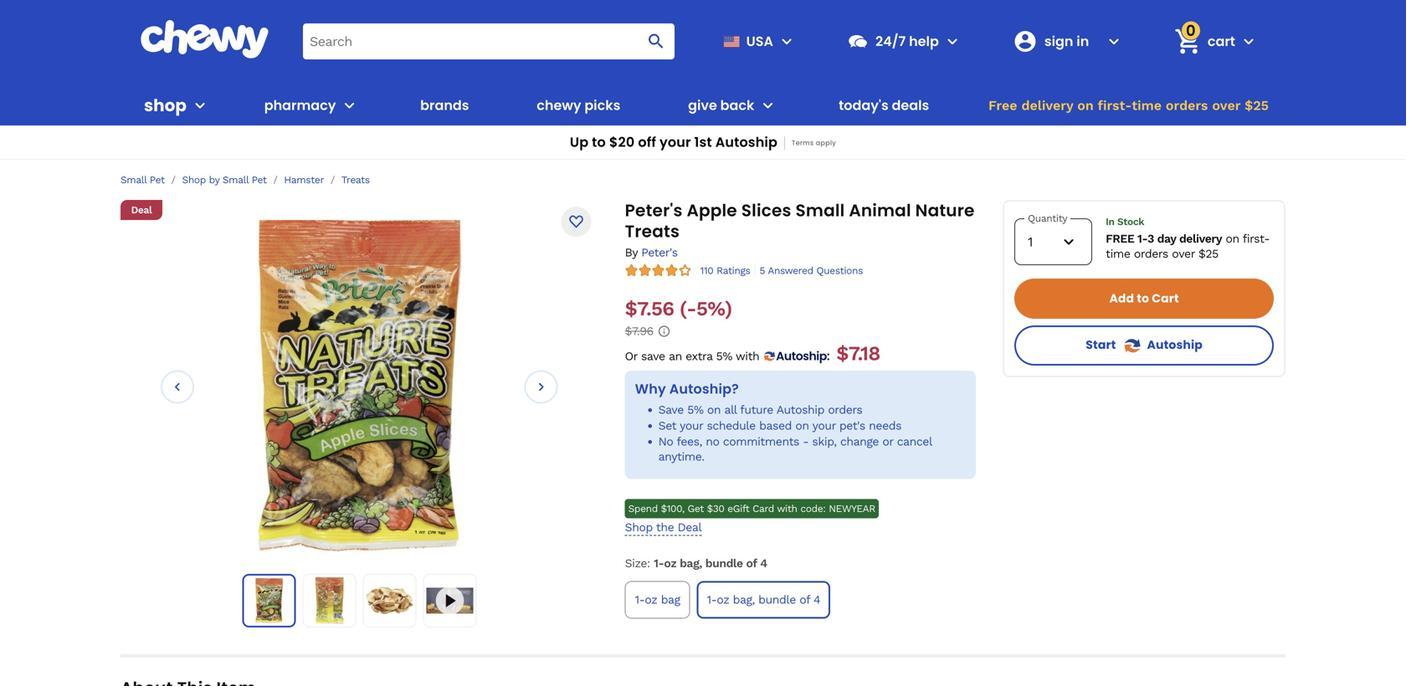 Task type: locate. For each thing, give the bounding box(es) containing it.
1 horizontal spatial 5%
[[717, 350, 733, 364]]

0 horizontal spatial oz
[[645, 593, 658, 607]]

orders down 3
[[1135, 247, 1169, 261]]

over down cart
[[1213, 98, 1241, 113]]

carousel-slider region
[[132, 218, 587, 557]]

oz for 1-oz bag, bundle of 4
[[717, 593, 730, 607]]

bag,
[[680, 557, 703, 571], [733, 593, 755, 607]]

pet left by
[[150, 174, 165, 186]]

to right up
[[592, 133, 606, 152]]

1 vertical spatial to
[[1138, 291, 1150, 307]]

autoship inside site banner
[[716, 133, 778, 152]]

the
[[656, 521, 674, 535]]

110
[[701, 265, 714, 277]]

bundle inside '1-oz bag, bundle of 4' button
[[759, 593, 796, 607]]

on inside on first- time orders over $25
[[1226, 232, 1240, 246]]

menu image for shop popup button
[[190, 95, 210, 116]]

Product search field
[[303, 23, 675, 59]]

1 horizontal spatial of
[[800, 593, 810, 607]]

by
[[625, 246, 638, 260]]

1 horizontal spatial small
[[223, 174, 249, 186]]

over
[[1213, 98, 1241, 113], [1173, 247, 1196, 261]]

of
[[747, 557, 757, 571], [800, 593, 810, 607]]

peter's
[[625, 199, 683, 222], [642, 246, 678, 260]]

1 horizontal spatial delivery
[[1180, 232, 1223, 246]]

0 horizontal spatial deal
[[131, 204, 152, 216]]

0 horizontal spatial :
[[647, 557, 651, 571]]

1 horizontal spatial $25
[[1245, 98, 1270, 113]]

1 horizontal spatial menu image
[[777, 31, 797, 51]]

treats
[[342, 174, 370, 186], [625, 220, 680, 243]]

your up fees,
[[680, 419, 704, 433]]

help menu image
[[943, 31, 963, 51]]

0 horizontal spatial bundle
[[706, 557, 743, 571]]

1st
[[695, 133, 713, 152]]

free
[[1106, 232, 1135, 246]]

menu image inside shop popup button
[[190, 95, 210, 116]]

oz right size
[[664, 557, 677, 571]]

1 horizontal spatial with
[[778, 503, 798, 515]]

0 horizontal spatial pet
[[150, 174, 165, 186]]

0 horizontal spatial 4
[[761, 557, 768, 571]]

in
[[1077, 32, 1090, 50], [1106, 216, 1115, 228]]

with inside spend $100, get $30 egift card with code: newyear shop the deal
[[778, 503, 798, 515]]

in up free
[[1106, 216, 1115, 228]]

bundle
[[706, 557, 743, 571], [759, 593, 796, 607]]

add to cart button
[[1015, 279, 1275, 319]]

$7.56 (-5%) text field
[[625, 297, 732, 321]]

2 horizontal spatial oz
[[717, 593, 730, 607]]

$20
[[610, 133, 635, 152]]

5% inside why autoship? save 5% on all future autoship orders set your schedule based on your pet's needs no fees, no commitments - skip, change or cancel anytime.
[[688, 403, 704, 417]]

oz left bag
[[645, 593, 658, 607]]

or
[[625, 350, 638, 364]]

1- right size
[[654, 557, 664, 571]]

all
[[725, 403, 737, 417]]

on inside 'free delivery on first-time orders over $25' button
[[1078, 98, 1094, 113]]

orders down items icon
[[1167, 98, 1209, 113]]

picks
[[585, 96, 621, 115]]

over inside button
[[1213, 98, 1241, 113]]

on right day
[[1226, 232, 1240, 246]]

1 horizontal spatial over
[[1213, 98, 1241, 113]]

bag
[[661, 593, 681, 607]]

: left $7.18 text box
[[827, 349, 830, 365]]

1 vertical spatial first-
[[1243, 232, 1271, 246]]

1 horizontal spatial in
[[1106, 216, 1115, 228]]

shop inside spend $100, get $30 egift card with code: newyear shop the deal
[[625, 521, 653, 535]]

hamster
[[284, 174, 324, 186]]

anytime.
[[659, 450, 705, 464]]

0 vertical spatial to
[[592, 133, 606, 152]]

give
[[688, 96, 718, 115]]

1 horizontal spatial shop
[[625, 521, 653, 535]]

$25 down free 1-3 day delivery
[[1199, 247, 1219, 261]]

1 vertical spatial bundle
[[759, 593, 796, 607]]

size : 1-oz bag, bundle of 4
[[625, 557, 768, 571]]

peter's apple slices small animal nature treats, 1-oz bag, bundle of 4 slide 4 of 4 image
[[427, 588, 473, 614]]

small right slices on the top of the page
[[796, 199, 845, 222]]

0 horizontal spatial shop
[[182, 174, 206, 186]]

2 vertical spatial orders
[[829, 403, 863, 417]]

2 horizontal spatial small
[[796, 199, 845, 222]]

$30
[[707, 503, 725, 515]]

autoship inside why autoship? save 5% on all future autoship orders set your schedule based on your pet's needs no fees, no commitments - skip, change or cancel anytime.
[[777, 403, 825, 417]]

to inside site banner
[[592, 133, 606, 152]]

to inside button
[[1138, 291, 1150, 307]]

account menu image
[[1105, 31, 1125, 51]]

back
[[721, 96, 755, 115]]

apply
[[816, 138, 837, 148]]

1 horizontal spatial bag,
[[733, 593, 755, 607]]

0 horizontal spatial time
[[1106, 247, 1131, 261]]

oz down the size : 1-oz bag, bundle of 4
[[717, 593, 730, 607]]

in stock
[[1106, 216, 1145, 228]]

up
[[570, 133, 589, 152]]

autoship?
[[670, 380, 739, 399]]

: for autoship
[[827, 349, 830, 365]]

or save an extra 5% with
[[625, 350, 760, 364]]

menu image for usa popup button
[[777, 31, 797, 51]]

change
[[841, 435, 879, 449]]

1 vertical spatial delivery
[[1180, 232, 1223, 246]]

$7.56
[[625, 297, 674, 321]]

delivery right day
[[1180, 232, 1223, 246]]

with right card
[[778, 503, 798, 515]]

treats right the hamster link
[[342, 174, 370, 186]]

small right by
[[223, 174, 249, 186]]

1 horizontal spatial time
[[1132, 98, 1162, 113]]

0 horizontal spatial delivery
[[1022, 98, 1074, 113]]

cart menu image
[[1239, 31, 1260, 51]]

autoship down back
[[716, 133, 778, 152]]

oz
[[664, 557, 677, 571], [645, 593, 658, 607], [717, 593, 730, 607]]

sign
[[1045, 32, 1074, 50]]

0 horizontal spatial small
[[121, 174, 147, 186]]

1 horizontal spatial to
[[1138, 291, 1150, 307]]

1 vertical spatial 4
[[814, 593, 821, 607]]

day
[[1158, 232, 1177, 246]]

an
[[669, 350, 682, 364]]

nature
[[916, 199, 975, 222]]

small left by
[[121, 174, 147, 186]]

group
[[622, 578, 980, 623]]

0 vertical spatial peter's apple slices small animal nature treats, 1-oz bag, bundle of 4 slide 1 of 4 image
[[256, 218, 463, 553]]

menu image
[[777, 31, 797, 51], [190, 95, 210, 116]]

1 horizontal spatial first-
[[1243, 232, 1271, 246]]

deal inside spend $100, get $30 egift card with code: newyear shop the deal
[[678, 521, 702, 535]]

small pet
[[121, 174, 165, 186]]

0 horizontal spatial in
[[1077, 32, 1090, 50]]

0 horizontal spatial to
[[592, 133, 606, 152]]

0 horizontal spatial $25
[[1199, 247, 1219, 261]]

0 vertical spatial menu image
[[777, 31, 797, 51]]

autoship left $7.18 text box
[[777, 349, 827, 365]]

5 answered questions button
[[755, 264, 863, 277]]

0 vertical spatial bag,
[[680, 557, 703, 571]]

1 vertical spatial $25
[[1199, 247, 1219, 261]]

$7.56 (-5%)
[[625, 297, 732, 321]]

shop
[[182, 174, 206, 186], [625, 521, 653, 535]]

1 vertical spatial orders
[[1135, 247, 1169, 261]]

1- left bag
[[635, 593, 645, 607]]

$7.96 text field
[[625, 324, 654, 339]]

1 horizontal spatial treats
[[625, 220, 680, 243]]

0 horizontal spatial 5%
[[688, 403, 704, 417]]

why autoship? save 5% on all future autoship orders set your schedule based on your pet's needs no fees, no commitments - skip, change or cancel anytime.
[[635, 380, 932, 464]]

0 vertical spatial shop
[[182, 174, 206, 186]]

1 vertical spatial 5%
[[688, 403, 704, 417]]

5
[[760, 265, 766, 277]]

delivery inside button
[[1022, 98, 1074, 113]]

by
[[209, 174, 220, 186]]

cancel
[[898, 435, 932, 449]]

chewy picks
[[537, 96, 621, 115]]

$7.18
[[837, 342, 881, 366]]

0 horizontal spatial first-
[[1098, 98, 1132, 113]]

peter's up by peter's
[[625, 199, 683, 222]]

$25 inside button
[[1245, 98, 1270, 113]]

0 vertical spatial in
[[1077, 32, 1090, 50]]

your left 1st
[[660, 133, 691, 152]]

set
[[659, 419, 677, 433]]

0 vertical spatial first-
[[1098, 98, 1132, 113]]

shop left by
[[182, 174, 206, 186]]

0 vertical spatial time
[[1132, 98, 1162, 113]]

1 vertical spatial deal
[[678, 521, 702, 535]]

autoship
[[716, 133, 778, 152], [1148, 337, 1203, 353], [777, 349, 827, 365], [777, 403, 825, 417]]

1 horizontal spatial pet
[[252, 174, 267, 186]]

help
[[910, 32, 940, 50]]

orders inside on first- time orders over $25
[[1135, 247, 1169, 261]]

1 vertical spatial over
[[1173, 247, 1196, 261]]

pet left the hamster link
[[252, 174, 267, 186]]

in right sign
[[1077, 32, 1090, 50]]

over down day
[[1173, 247, 1196, 261]]

sign in link
[[1007, 21, 1101, 61]]

with right extra
[[736, 350, 760, 364]]

on first- time orders over $25
[[1106, 232, 1271, 261]]

on down sign in
[[1078, 98, 1094, 113]]

1 horizontal spatial deal
[[678, 521, 702, 535]]

menu image inside usa popup button
[[777, 31, 797, 51]]

$7.96
[[625, 325, 654, 338]]

shop down spend
[[625, 521, 653, 535]]

get
[[688, 503, 704, 515]]

menu image right usa
[[777, 31, 797, 51]]

110 ratings button
[[701, 264, 751, 277]]

0 vertical spatial orders
[[1167, 98, 1209, 113]]

1-oz bag
[[635, 593, 681, 607]]

treats up by peter's
[[625, 220, 680, 243]]

peter's right by
[[642, 246, 678, 260]]

1 vertical spatial bag,
[[733, 593, 755, 607]]

1 vertical spatial with
[[778, 503, 798, 515]]

deal down get
[[678, 521, 702, 535]]

0 vertical spatial delivery
[[1022, 98, 1074, 113]]

1 vertical spatial menu image
[[190, 95, 210, 116]]

list
[[242, 575, 477, 628]]

first- inside on first- time orders over $25
[[1243, 232, 1271, 246]]

$7.18 text field
[[837, 342, 881, 366]]

orders up the 'pet's'
[[829, 403, 863, 417]]

oz for 1-oz bag
[[645, 593, 658, 607]]

1 vertical spatial shop
[[625, 521, 653, 535]]

0 vertical spatial 5%
[[717, 350, 733, 364]]

1 pet from the left
[[150, 174, 165, 186]]

24/7 help
[[876, 32, 940, 50]]

orders inside button
[[1167, 98, 1209, 113]]

by peter's
[[625, 246, 678, 260]]

0 horizontal spatial over
[[1173, 247, 1196, 261]]

cart
[[1208, 32, 1236, 50]]

terms apply
[[792, 138, 837, 148]]

0 horizontal spatial bag,
[[680, 557, 703, 571]]

1 vertical spatial treats
[[625, 220, 680, 243]]

1 horizontal spatial 4
[[814, 593, 821, 607]]

1 vertical spatial :
[[647, 557, 651, 571]]

bag, inside '1-oz bag, bundle of 4' button
[[733, 593, 755, 607]]

add to cart
[[1110, 291, 1180, 307]]

0 vertical spatial of
[[747, 557, 757, 571]]

small inside peter's apple slices small animal nature treats
[[796, 199, 845, 222]]

chewy
[[537, 96, 582, 115]]

bag, up bag
[[680, 557, 703, 571]]

today's deals link
[[833, 85, 937, 126]]

4 inside button
[[814, 593, 821, 607]]

chewy support image
[[848, 30, 869, 52]]

peter's apple slices small animal nature treats, 1-oz bag, bundle of 4 slide 1 of 4 image
[[256, 218, 463, 553], [246, 579, 292, 624]]

1 horizontal spatial bundle
[[759, 593, 796, 607]]

5% right extra
[[717, 350, 733, 364]]

delivery right free
[[1022, 98, 1074, 113]]

time inside button
[[1132, 98, 1162, 113]]

to right the add
[[1138, 291, 1150, 307]]

your
[[660, 133, 691, 152], [680, 419, 704, 433], [813, 419, 836, 433]]

:
[[827, 349, 830, 365], [647, 557, 651, 571]]

on left all
[[708, 403, 721, 417]]

orders inside why autoship? save 5% on all future autoship orders set your schedule based on your pet's needs no fees, no commitments - skip, change or cancel anytime.
[[829, 403, 863, 417]]

0 vertical spatial over
[[1213, 98, 1241, 113]]

1 horizontal spatial :
[[827, 349, 830, 365]]

menu image right shop
[[190, 95, 210, 116]]

peter's apple slices small animal nature treats, 1-oz bag, bundle of 4 slide 2 of 4 image
[[306, 578, 353, 625]]

autoship up based
[[777, 403, 825, 417]]

: up 1-oz bag
[[647, 557, 651, 571]]

0 horizontal spatial menu image
[[190, 95, 210, 116]]

$25 down cart menu icon
[[1245, 98, 1270, 113]]

chewy home image
[[140, 20, 270, 59]]

0 horizontal spatial with
[[736, 350, 760, 364]]

0 vertical spatial :
[[827, 349, 830, 365]]

items image
[[1174, 27, 1203, 56]]

0 vertical spatial peter's
[[625, 199, 683, 222]]

1 vertical spatial of
[[800, 593, 810, 607]]

spend $100, get $30 egift card with code: newyear shop the deal
[[625, 503, 876, 535]]

: for size
[[647, 557, 651, 571]]

0 vertical spatial with
[[736, 350, 760, 364]]

deal down small pet link
[[131, 204, 152, 216]]

5% down autoship? at bottom
[[688, 403, 704, 417]]

bag, down the size : 1-oz bag, bundle of 4
[[733, 593, 755, 607]]

$25
[[1245, 98, 1270, 113], [1199, 247, 1219, 261]]

1 vertical spatial time
[[1106, 247, 1131, 261]]

0 vertical spatial treats
[[342, 174, 370, 186]]

0 vertical spatial $25
[[1245, 98, 1270, 113]]

over inside on first- time orders over $25
[[1173, 247, 1196, 261]]

deal
[[131, 204, 152, 216], [678, 521, 702, 535]]



Task type: vqa. For each thing, say whether or not it's contained in the screenshot.
The
yes



Task type: describe. For each thing, give the bounding box(es) containing it.
sign in
[[1045, 32, 1090, 50]]

to for $20
[[592, 133, 606, 152]]

1- down the size : 1-oz bag, bundle of 4
[[707, 593, 717, 607]]

small pet link
[[121, 174, 165, 186]]

submit search image
[[646, 31, 667, 51]]

size
[[625, 557, 647, 571]]

add
[[1110, 291, 1135, 307]]

in inside "link"
[[1077, 32, 1090, 50]]

site banner
[[0, 0, 1407, 160]]

answered
[[768, 265, 814, 277]]

1 vertical spatial in
[[1106, 216, 1115, 228]]

0 horizontal spatial of
[[747, 557, 757, 571]]

0 horizontal spatial treats
[[342, 174, 370, 186]]

of inside button
[[800, 593, 810, 607]]

card
[[753, 503, 775, 515]]

110 ratings
[[701, 265, 751, 277]]

time inside on first- time orders over $25
[[1106, 247, 1131, 261]]

free 1-3 day delivery
[[1106, 232, 1223, 246]]

deals
[[892, 96, 930, 115]]

peter's inside peter's apple slices small animal nature treats
[[625, 199, 683, 222]]

0
[[1187, 20, 1197, 41]]

24/7 help link
[[841, 21, 940, 61]]

5%)
[[697, 297, 732, 321]]

questions
[[817, 265, 863, 277]]

newyear
[[829, 503, 876, 515]]

2 pet from the left
[[252, 174, 267, 186]]

autoship :
[[777, 349, 830, 365]]

1-oz bag button
[[625, 582, 691, 619]]

your up skip,
[[813, 419, 836, 433]]

pharmacy menu image
[[340, 95, 360, 116]]

free delivery on first-time orders over $25
[[989, 98, 1270, 113]]

based
[[760, 419, 792, 433]]

ratings
[[717, 265, 751, 277]]

group containing 1-oz bag
[[622, 578, 980, 623]]

extra
[[686, 350, 713, 364]]

shop by small pet link
[[182, 174, 267, 186]]

stock
[[1118, 216, 1145, 228]]

today's
[[839, 96, 889, 115]]

why
[[635, 380, 666, 399]]

or
[[883, 435, 894, 449]]

autoship down the cart
[[1148, 337, 1203, 353]]

0 vertical spatial 4
[[761, 557, 768, 571]]

slices
[[742, 199, 792, 222]]

peter's link
[[642, 246, 678, 260]]

give back link
[[682, 85, 755, 126]]

save
[[641, 350, 666, 364]]

cart
[[1153, 291, 1180, 307]]

free
[[989, 98, 1018, 113]]

to for cart
[[1138, 291, 1150, 307]]

no
[[659, 435, 674, 449]]

shop
[[144, 94, 187, 117]]

usa button
[[717, 21, 797, 61]]

commitments
[[723, 435, 800, 449]]

Search text field
[[303, 23, 675, 59]]

up to $20 off your 1st autoship
[[570, 133, 778, 152]]

first- inside button
[[1098, 98, 1132, 113]]

hamster link
[[284, 174, 324, 186]]

-
[[803, 435, 809, 449]]

chewy picks link
[[530, 85, 628, 126]]

treats inside peter's apple slices small animal nature treats
[[625, 220, 680, 243]]

5 answered questions
[[760, 265, 863, 277]]

off
[[638, 133, 657, 152]]

spend
[[629, 503, 658, 515]]

shop the deal button
[[625, 520, 702, 536]]

peter's apple slices small animal nature treats, 1-oz bag, bundle of 4 slide 1 of 4 image inside the carousel-slider region
[[256, 218, 463, 553]]

apple
[[687, 199, 738, 222]]

$25 inside on first- time orders over $25
[[1199, 247, 1219, 261]]

1 vertical spatial peter's
[[642, 246, 678, 260]]

1-oz bag, bundle of 4 button
[[697, 582, 831, 619]]

1 vertical spatial peter's apple slices small animal nature treats, 1-oz bag, bundle of 4 slide 1 of 4 image
[[246, 579, 292, 624]]

pet's
[[840, 419, 866, 433]]

pharmacy
[[264, 96, 336, 115]]

0 vertical spatial deal
[[131, 204, 152, 216]]

no
[[706, 435, 720, 449]]

give back menu image
[[758, 95, 778, 116]]

brands link
[[414, 85, 476, 126]]

(-
[[680, 297, 697, 321]]

1-oz bag, bundle of 4
[[707, 593, 821, 607]]

needs
[[869, 419, 902, 433]]

schedule
[[707, 419, 756, 433]]

shop by small pet
[[182, 174, 267, 186]]

animal
[[849, 199, 912, 222]]

terms
[[792, 138, 814, 148]]

1 horizontal spatial oz
[[664, 557, 677, 571]]

$100,
[[661, 503, 685, 515]]

code:
[[801, 503, 826, 515]]

free delivery on first-time orders over $25 button
[[984, 85, 1275, 126]]

your inside site banner
[[660, 133, 691, 152]]

today's deals
[[839, 96, 930, 115]]

peter's apple slices small animal nature treats
[[625, 199, 975, 243]]

24/7
[[876, 32, 906, 50]]

3
[[1148, 232, 1155, 246]]

0 vertical spatial bundle
[[706, 557, 743, 571]]

give back
[[688, 96, 755, 115]]

on up -
[[796, 419, 810, 433]]

future
[[741, 403, 774, 417]]

peter's apple slices small animal nature treats, 1-oz bag, bundle of 4 slide 3 of 4 image
[[366, 578, 413, 625]]

skip,
[[813, 435, 837, 449]]

pharmacy link
[[258, 85, 336, 126]]

1- down stock
[[1138, 232, 1148, 246]]



